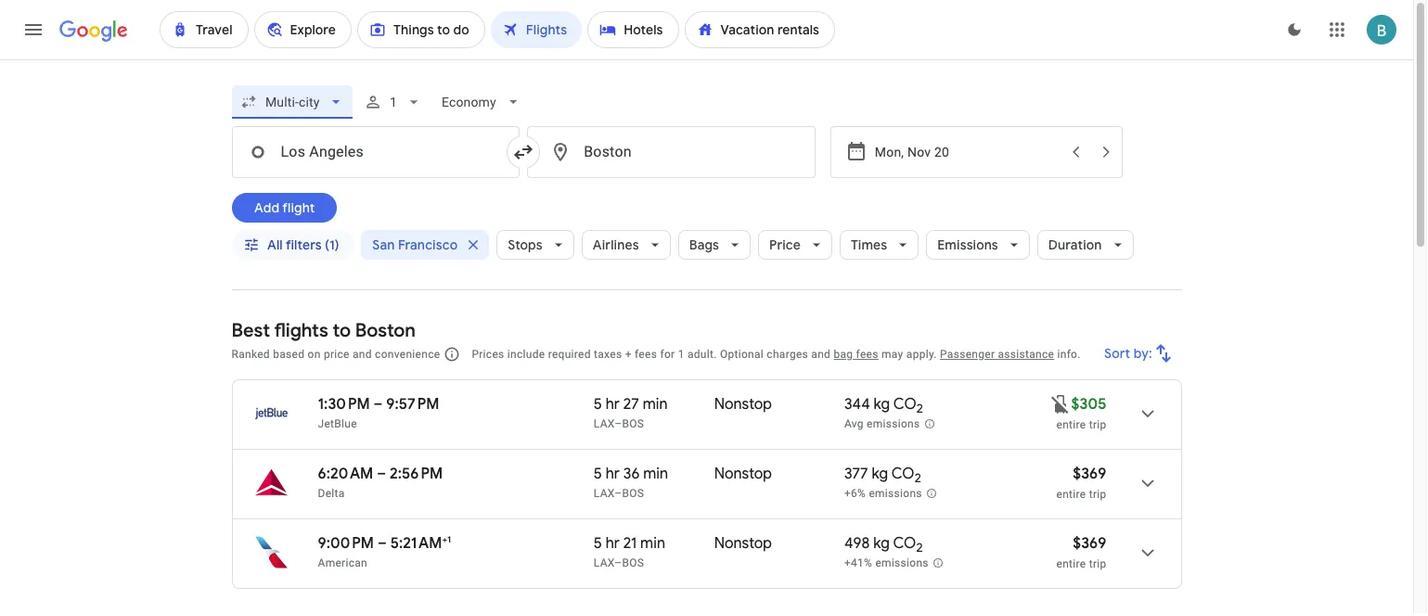 Task type: locate. For each thing, give the bounding box(es) containing it.
None text field
[[527, 126, 816, 178]]

+41%
[[844, 557, 873, 570]]

co up the +6% emissions
[[892, 465, 915, 484]]

min right 21
[[640, 535, 665, 553]]

0 horizontal spatial 1
[[390, 95, 397, 110]]

lax down the total duration 5 hr 27 min. element
[[594, 418, 615, 431]]

1:30 pm
[[318, 395, 370, 414]]

1 nonstop flight. element from the top
[[714, 395, 772, 417]]

1 vertical spatial $369 entire trip
[[1057, 535, 1107, 571]]

1 and from the left
[[353, 348, 372, 361]]

emissions
[[867, 418, 920, 431], [869, 487, 922, 500], [876, 557, 929, 570]]

kg for 377
[[872, 465, 888, 484]]

2 lax from the top
[[594, 487, 615, 500]]

+ inside 9:00 pm – 5:21 am + 1
[[442, 534, 447, 546]]

trip down 305 us dollars text box
[[1089, 419, 1107, 432]]

min
[[643, 395, 668, 414], [643, 465, 668, 484], [640, 535, 665, 553]]

1 vertical spatial min
[[643, 465, 668, 484]]

1 lax from the top
[[594, 418, 615, 431]]

0 horizontal spatial fees
[[635, 348, 657, 361]]

1 horizontal spatial fees
[[856, 348, 879, 361]]

bos down 21
[[622, 557, 644, 570]]

hr left 21
[[606, 535, 620, 553]]

loading results progress bar
[[0, 59, 1413, 63]]

co for 498
[[893, 535, 916, 553]]

2 vertical spatial emissions
[[876, 557, 929, 570]]

trip for 498
[[1089, 558, 1107, 571]]

2 vertical spatial kg
[[874, 535, 890, 553]]

1 5 from the top
[[594, 395, 602, 414]]

1 horizontal spatial +
[[625, 348, 632, 361]]

fees
[[635, 348, 657, 361], [856, 348, 879, 361]]

2 vertical spatial bos
[[622, 557, 644, 570]]

5 hr 27 min lax – bos
[[594, 395, 668, 431]]

emissions down 498 kg co 2
[[876, 557, 929, 570]]

2 nonstop flight. element from the top
[[714, 465, 772, 486]]

hr
[[606, 395, 620, 414], [606, 465, 620, 484], [606, 535, 620, 553]]

2 vertical spatial nonstop flight. element
[[714, 535, 772, 556]]

–
[[374, 395, 383, 414], [615, 418, 622, 431], [377, 465, 386, 484], [615, 487, 622, 500], [378, 535, 387, 553], [615, 557, 622, 570]]

2 vertical spatial trip
[[1089, 558, 1107, 571]]

2 bos from the top
[[622, 487, 644, 500]]

1 vertical spatial emissions
[[869, 487, 922, 500]]

and
[[353, 348, 372, 361], [811, 348, 831, 361]]

– inside 9:00 pm – 5:21 am + 1
[[378, 535, 387, 553]]

9:57 pm
[[386, 395, 439, 414]]

5 left 36
[[594, 465, 602, 484]]

1 $369 entire trip from the top
[[1057, 465, 1107, 501]]

2 trip from the top
[[1089, 488, 1107, 501]]

377 kg co 2
[[844, 465, 921, 486]]

emissions for 377
[[869, 487, 922, 500]]

1 369 us dollars text field from the top
[[1073, 465, 1107, 484]]

emissions for 498
[[876, 557, 929, 570]]

0 vertical spatial nonstop flight. element
[[714, 395, 772, 417]]

kg for 344
[[874, 395, 890, 414]]

0 vertical spatial 369 us dollars text field
[[1073, 465, 1107, 484]]

2 vertical spatial 5
[[594, 535, 602, 553]]

based
[[273, 348, 305, 361]]

0 vertical spatial kg
[[874, 395, 890, 414]]

1 vertical spatial nonstop
[[714, 465, 772, 484]]

emissions down 344 kg co 2
[[867, 418, 920, 431]]

– left 5:21 am
[[378, 535, 387, 553]]

co
[[893, 395, 917, 414], [892, 465, 915, 484], [893, 535, 916, 553]]

3 lax from the top
[[594, 557, 615, 570]]

1 button
[[356, 80, 431, 124]]

min right 27
[[643, 395, 668, 414]]

0 vertical spatial min
[[643, 395, 668, 414]]

total duration 5 hr 36 min. element
[[594, 465, 714, 486]]

lax down total duration 5 hr 36 min. element
[[594, 487, 615, 500]]

bos down 27
[[622, 418, 644, 431]]

2 entire from the top
[[1057, 488, 1086, 501]]

lax inside the 5 hr 27 min lax – bos
[[594, 418, 615, 431]]

0 vertical spatial $369
[[1073, 465, 1107, 484]]

san francisco button
[[361, 223, 489, 267]]

bag fees button
[[834, 348, 879, 361]]

may
[[882, 348, 904, 361]]

2 $369 from the top
[[1073, 535, 1107, 553]]

1:30 pm – 9:57 pm jetblue
[[318, 395, 439, 431]]

charges
[[767, 348, 808, 361]]

2 vertical spatial entire
[[1057, 558, 1086, 571]]

3 5 from the top
[[594, 535, 602, 553]]

1 vertical spatial co
[[892, 465, 915, 484]]

5 hr 36 min lax – bos
[[594, 465, 668, 500]]

2 up avg emissions
[[917, 401, 923, 417]]

change appearance image
[[1272, 7, 1317, 52]]

best
[[232, 319, 270, 342]]

emissions down 377 kg co 2
[[869, 487, 922, 500]]

co for 344
[[893, 395, 917, 414]]

1 vertical spatial 5
[[594, 465, 602, 484]]

2 inside 498 kg co 2
[[916, 540, 923, 556]]

+ down 2:56 pm
[[442, 534, 447, 546]]

Arrival time: 5:21 AM on  Tuesday, November 21. text field
[[390, 534, 451, 553]]

1 vertical spatial 2
[[915, 471, 921, 486]]

min inside 5 hr 21 min lax – bos
[[640, 535, 665, 553]]

3 nonstop flight. element from the top
[[714, 535, 772, 556]]

hr for 36
[[606, 465, 620, 484]]

times button
[[840, 223, 919, 267]]

co up '+41% emissions'
[[893, 535, 916, 553]]

min inside the 5 hr 27 min lax – bos
[[643, 395, 668, 414]]

2 up the +6% emissions
[[915, 471, 921, 486]]

lax inside 5 hr 21 min lax – bos
[[594, 557, 615, 570]]

$369 for 377
[[1073, 465, 1107, 484]]

2 vertical spatial hr
[[606, 535, 620, 553]]

hr left 27
[[606, 395, 620, 414]]

fees left for
[[635, 348, 657, 361]]

1
[[390, 95, 397, 110], [678, 348, 685, 361], [447, 534, 451, 546]]

bos inside 5 hr 21 min lax – bos
[[622, 557, 644, 570]]

fees right bag
[[856, 348, 879, 361]]

hr left 36
[[606, 465, 620, 484]]

co up avg emissions
[[893, 395, 917, 414]]

2 inside 344 kg co 2
[[917, 401, 923, 417]]

duration
[[1049, 237, 1102, 253]]

3 hr from the top
[[606, 535, 620, 553]]

emissions for 344
[[867, 418, 920, 431]]

1 vertical spatial 1
[[678, 348, 685, 361]]

0 horizontal spatial and
[[353, 348, 372, 361]]

– down total duration 5 hr 21 min. element
[[615, 557, 622, 570]]

total duration 5 hr 27 min. element
[[594, 395, 714, 417]]

for
[[660, 348, 675, 361]]

bos inside the 5 hr 27 min lax – bos
[[622, 418, 644, 431]]

369 us dollars text field for 498
[[1073, 535, 1107, 553]]

0 vertical spatial entire
[[1057, 419, 1086, 432]]

avg emissions
[[844, 418, 920, 431]]

1 hr from the top
[[606, 395, 620, 414]]

entire
[[1057, 419, 1086, 432], [1057, 488, 1086, 501], [1057, 558, 1086, 571]]

369 us dollars text field down entire trip
[[1073, 465, 1107, 484]]

Departure text field
[[875, 127, 1059, 177]]

trip
[[1089, 419, 1107, 432], [1089, 488, 1107, 501], [1089, 558, 1107, 571]]

2 $369 entire trip from the top
[[1057, 535, 1107, 571]]

and left bag
[[811, 348, 831, 361]]

1 horizontal spatial and
[[811, 348, 831, 361]]

flight details. leaves los angeles international airport at 9:00 pm on monday, november 20 and arrives at boston logan international airport at 5:21 am on tuesday, november 21. image
[[1125, 531, 1170, 575]]

total duration 5 hr 21 min. element
[[594, 535, 714, 556]]

+ right taxes
[[625, 348, 632, 361]]

lax for 5 hr 27 min
[[594, 418, 615, 431]]

co inside 498 kg co 2
[[893, 535, 916, 553]]

344 kg co 2
[[844, 395, 923, 417]]

assistance
[[998, 348, 1055, 361]]

Arrival time: 9:57 PM. text field
[[386, 395, 439, 414]]

flight details. leaves los angeles international airport at 1:30 pm on monday, november 20 and arrives at boston logan international airport at 9:57 pm on monday, november 20. image
[[1125, 392, 1170, 436]]

kg up '+41% emissions'
[[874, 535, 890, 553]]

2 vertical spatial lax
[[594, 557, 615, 570]]

0 vertical spatial nonstop
[[714, 395, 772, 414]]

trip left the flight details. leaves los angeles international airport at 6:20 am on monday, november 20 and arrives at boston logan international airport at 2:56 pm on monday, november 20. image
[[1089, 488, 1107, 501]]

Arrival time: 2:56 PM. text field
[[390, 465, 443, 484]]

hr inside 5 hr 36 min lax – bos
[[606, 465, 620, 484]]

entire down this price for this flight doesn't include overhead bin access. if you need a carry-on bag, use the bags filter to update prices. image
[[1057, 419, 1086, 432]]

0 vertical spatial trip
[[1089, 419, 1107, 432]]

bos down 36
[[622, 487, 644, 500]]

3 trip from the top
[[1089, 558, 1107, 571]]

american
[[318, 557, 368, 570]]

emissions button
[[927, 223, 1030, 267]]

1 vertical spatial bos
[[622, 487, 644, 500]]

2 369 us dollars text field from the top
[[1073, 535, 1107, 553]]

$305
[[1072, 395, 1107, 414]]

369 us dollars text field left flight details. leaves los angeles international airport at 9:00 pm on monday, november 20 and arrives at boston logan international airport at 5:21 am on tuesday, november 21. icon
[[1073, 535, 1107, 553]]

hr for 21
[[606, 535, 620, 553]]

flight
[[282, 200, 314, 216]]

1 vertical spatial kg
[[872, 465, 888, 484]]

trip left flight details. leaves los angeles international airport at 9:00 pm on monday, november 20 and arrives at boston logan international airport at 5:21 am on tuesday, november 21. icon
[[1089, 558, 1107, 571]]

price
[[769, 237, 801, 253]]

$369
[[1073, 465, 1107, 484], [1073, 535, 1107, 553]]

min right 36
[[643, 465, 668, 484]]

369 US dollars text field
[[1073, 465, 1107, 484], [1073, 535, 1107, 553]]

bos inside 5 hr 36 min lax – bos
[[622, 487, 644, 500]]

2 vertical spatial nonstop
[[714, 535, 772, 553]]

1 nonstop from the top
[[714, 395, 772, 414]]

min for 5 hr 36 min
[[643, 465, 668, 484]]

– down total duration 5 hr 36 min. element
[[615, 487, 622, 500]]

3 bos from the top
[[622, 557, 644, 570]]

1 vertical spatial 369 us dollars text field
[[1073, 535, 1107, 553]]

prices
[[472, 348, 504, 361]]

– left 2:56 pm
[[377, 465, 386, 484]]

None text field
[[232, 126, 520, 178]]

hr inside 5 hr 21 min lax – bos
[[606, 535, 620, 553]]

$369 entire trip for 377
[[1057, 465, 1107, 501]]

– down the total duration 5 hr 27 min. element
[[615, 418, 622, 431]]

5
[[594, 395, 602, 414], [594, 465, 602, 484], [594, 535, 602, 553]]

nonstop for 5 hr 27 min
[[714, 395, 772, 414]]

kg
[[874, 395, 890, 414], [872, 465, 888, 484], [874, 535, 890, 553]]

0 vertical spatial bos
[[622, 418, 644, 431]]

entire down entire trip
[[1057, 488, 1086, 501]]

None field
[[232, 85, 353, 119], [434, 85, 530, 119], [232, 85, 353, 119], [434, 85, 530, 119]]

min inside 5 hr 36 min lax – bos
[[643, 465, 668, 484]]

kg for 498
[[874, 535, 890, 553]]

1 inside 9:00 pm – 5:21 am + 1
[[447, 534, 451, 546]]

1 $369 from the top
[[1073, 465, 1107, 484]]

co for 377
[[892, 465, 915, 484]]

co inside 377 kg co 2
[[892, 465, 915, 484]]

emissions
[[938, 237, 998, 253]]

kg up avg emissions
[[874, 395, 890, 414]]

0 vertical spatial 5
[[594, 395, 602, 414]]

adult.
[[688, 348, 717, 361]]

nonstop flight. element
[[714, 395, 772, 417], [714, 465, 772, 486], [714, 535, 772, 556]]

1 vertical spatial +
[[442, 534, 447, 546]]

ranked based on price and convenience
[[232, 348, 440, 361]]

5 inside 5 hr 21 min lax – bos
[[594, 535, 602, 553]]

5 inside 5 hr 36 min lax – bos
[[594, 465, 602, 484]]

entire trip
[[1057, 419, 1107, 432]]

main menu image
[[22, 19, 45, 41]]

bos
[[622, 418, 644, 431], [622, 487, 644, 500], [622, 557, 644, 570]]

+6% emissions
[[844, 487, 922, 500]]

hr inside the 5 hr 27 min lax – bos
[[606, 395, 620, 414]]

min for 5 hr 21 min
[[640, 535, 665, 553]]

1 inside popup button
[[390, 95, 397, 110]]

2 hr from the top
[[606, 465, 620, 484]]

6:20 am – 2:56 pm delta
[[318, 465, 443, 500]]

5 inside the 5 hr 27 min lax – bos
[[594, 395, 602, 414]]

2 nonstop from the top
[[714, 465, 772, 484]]

1 trip from the top
[[1089, 419, 1107, 432]]

1 vertical spatial lax
[[594, 487, 615, 500]]

2 vertical spatial min
[[640, 535, 665, 553]]

avg
[[844, 418, 864, 431]]

5 left 21
[[594, 535, 602, 553]]

nonstop for 5 hr 21 min
[[714, 535, 772, 553]]

369 us dollars text field for 377
[[1073, 465, 1107, 484]]

5 left 27
[[594, 395, 602, 414]]

2 vertical spatial 1
[[447, 534, 451, 546]]

kg inside 377 kg co 2
[[872, 465, 888, 484]]

1 bos from the top
[[622, 418, 644, 431]]

lax for 5 hr 21 min
[[594, 557, 615, 570]]

– right the '1:30 pm' on the left of the page
[[374, 395, 383, 414]]

2 5 from the top
[[594, 465, 602, 484]]

2 horizontal spatial 1
[[678, 348, 685, 361]]

1 vertical spatial entire
[[1057, 488, 1086, 501]]

0 vertical spatial $369 entire trip
[[1057, 465, 1107, 501]]

1 vertical spatial trip
[[1089, 488, 1107, 501]]

$369 entire trip down entire trip
[[1057, 465, 1107, 501]]

1 vertical spatial nonstop flight. element
[[714, 465, 772, 486]]

– inside 5 hr 21 min lax – bos
[[615, 557, 622, 570]]

kg up the +6% emissions
[[872, 465, 888, 484]]

flights
[[274, 319, 328, 342]]

$369 entire trip left flight details. leaves los angeles international airport at 9:00 pm on monday, november 20 and arrives at boston logan international airport at 5:21 am on tuesday, november 21. icon
[[1057, 535, 1107, 571]]

5:21 am
[[390, 535, 442, 553]]

2 up '+41% emissions'
[[916, 540, 923, 556]]

kg inside 344 kg co 2
[[874, 395, 890, 414]]

leaves los angeles international airport at 6:20 am on monday, november 20 and arrives at boston logan international airport at 2:56 pm on monday, november 20. element
[[318, 465, 443, 484]]

+
[[625, 348, 632, 361], [442, 534, 447, 546]]

co inside 344 kg co 2
[[893, 395, 917, 414]]

2 inside 377 kg co 2
[[915, 471, 921, 486]]

3 entire from the top
[[1057, 558, 1086, 571]]

0 vertical spatial lax
[[594, 418, 615, 431]]

2 vertical spatial 2
[[916, 540, 923, 556]]

0 vertical spatial hr
[[606, 395, 620, 414]]

lax inside 5 hr 36 min lax – bos
[[594, 487, 615, 500]]

and right the price
[[353, 348, 372, 361]]

this price for this flight doesn't include overhead bin access. if you need a carry-on bag, use the bags filter to update prices. image
[[1049, 393, 1072, 415]]

bags button
[[678, 223, 751, 267]]

learn more about ranking image
[[444, 346, 461, 363]]

1 vertical spatial $369
[[1073, 535, 1107, 553]]

lax down total duration 5 hr 21 min. element
[[594, 557, 615, 570]]

2 vertical spatial co
[[893, 535, 916, 553]]

kg inside 498 kg co 2
[[874, 535, 890, 553]]

36
[[623, 465, 640, 484]]

flight details. leaves los angeles international airport at 6:20 am on monday, november 20 and arrives at boston logan international airport at 2:56 pm on monday, november 20. image
[[1125, 461, 1170, 506]]

lax
[[594, 418, 615, 431], [594, 487, 615, 500], [594, 557, 615, 570]]

2
[[917, 401, 923, 417], [915, 471, 921, 486], [916, 540, 923, 556]]

3 nonstop from the top
[[714, 535, 772, 553]]

entire left flight details. leaves los angeles international airport at 9:00 pm on monday, november 20 and arrives at boston logan international airport at 5:21 am on tuesday, november 21. icon
[[1057, 558, 1086, 571]]

all filters (1) button
[[232, 223, 354, 267]]

nonstop
[[714, 395, 772, 414], [714, 465, 772, 484], [714, 535, 772, 553]]

None search field
[[232, 80, 1182, 290]]

0 vertical spatial emissions
[[867, 418, 920, 431]]

bos for 27
[[622, 418, 644, 431]]

$369 down entire trip
[[1073, 465, 1107, 484]]

1 horizontal spatial 1
[[447, 534, 451, 546]]

+6%
[[844, 487, 866, 500]]

1 vertical spatial hr
[[606, 465, 620, 484]]

27
[[623, 395, 639, 414]]

0 vertical spatial 1
[[390, 95, 397, 110]]

sort by:
[[1104, 345, 1152, 362]]

passenger
[[940, 348, 995, 361]]

0 horizontal spatial +
[[442, 534, 447, 546]]

5 for 5 hr 36 min
[[594, 465, 602, 484]]

passenger assistance button
[[940, 348, 1055, 361]]

$369 left flight details. leaves los angeles international airport at 9:00 pm on monday, november 20 and arrives at boston logan international airport at 5:21 am on tuesday, november 21. icon
[[1073, 535, 1107, 553]]

2 and from the left
[[811, 348, 831, 361]]

0 vertical spatial 2
[[917, 401, 923, 417]]

on
[[308, 348, 321, 361]]

stops button
[[497, 223, 574, 267]]

0 vertical spatial co
[[893, 395, 917, 414]]



Task type: describe. For each thing, give the bounding box(es) containing it.
convenience
[[375, 348, 440, 361]]

filters
[[285, 237, 321, 253]]

san francisco
[[372, 237, 458, 253]]

trip for 377
[[1089, 488, 1107, 501]]

305 US dollars text field
[[1072, 395, 1107, 414]]

498 kg co 2
[[844, 535, 923, 556]]

lax for 5 hr 36 min
[[594, 487, 615, 500]]

add flight
[[254, 200, 314, 216]]

taxes
[[594, 348, 622, 361]]

none search field containing add flight
[[232, 80, 1182, 290]]

sort by: button
[[1097, 331, 1182, 376]]

– inside the 5 hr 27 min lax – bos
[[615, 418, 622, 431]]

(1)
[[324, 237, 339, 253]]

add
[[254, 200, 279, 216]]

by:
[[1134, 345, 1152, 362]]

price button
[[758, 223, 832, 267]]

entire for 498
[[1057, 558, 1086, 571]]

– inside 6:20 am – 2:56 pm delta
[[377, 465, 386, 484]]

bos for 21
[[622, 557, 644, 570]]

airlines button
[[582, 223, 671, 267]]

to
[[333, 319, 351, 342]]

$369 for 498
[[1073, 535, 1107, 553]]

entire for 377
[[1057, 488, 1086, 501]]

best flights to boston
[[232, 319, 416, 342]]

– inside 1:30 pm – 9:57 pm jetblue
[[374, 395, 383, 414]]

1 fees from the left
[[635, 348, 657, 361]]

price
[[324, 348, 350, 361]]

stops
[[508, 237, 543, 253]]

bags
[[689, 237, 719, 253]]

leaves los angeles international airport at 1:30 pm on monday, november 20 and arrives at boston logan international airport at 9:57 pm on monday, november 20. element
[[318, 395, 439, 414]]

airlines
[[593, 237, 639, 253]]

5 for 5 hr 27 min
[[594, 395, 602, 414]]

hr for 27
[[606, 395, 620, 414]]

prices include required taxes + fees for 1 adult. optional charges and bag fees may apply. passenger assistance
[[472, 348, 1055, 361]]

2 fees from the left
[[856, 348, 879, 361]]

jetblue
[[318, 418, 357, 431]]

2 for 344
[[917, 401, 923, 417]]

times
[[851, 237, 888, 253]]

boston
[[355, 319, 416, 342]]

none text field inside search box
[[232, 126, 520, 178]]

min for 5 hr 27 min
[[643, 395, 668, 414]]

2:56 pm
[[390, 465, 443, 484]]

none text field inside search box
[[527, 126, 816, 178]]

9:00 pm
[[318, 535, 374, 553]]

all filters (1)
[[267, 237, 339, 253]]

nonstop flight. element for 5 hr 36 min
[[714, 465, 772, 486]]

san
[[372, 237, 395, 253]]

leaves los angeles international airport at 9:00 pm on monday, november 20 and arrives at boston logan international airport at 5:21 am on tuesday, november 21. element
[[318, 534, 451, 553]]

344
[[844, 395, 870, 414]]

required
[[548, 348, 591, 361]]

21
[[623, 535, 637, 553]]

2 for 498
[[916, 540, 923, 556]]

Departure time: 1:30 PM. text field
[[318, 395, 370, 414]]

Departure time: 6:20 AM. text field
[[318, 465, 373, 484]]

498
[[844, 535, 870, 553]]

apply.
[[907, 348, 937, 361]]

0 vertical spatial +
[[625, 348, 632, 361]]

delta
[[318, 487, 345, 500]]

– inside 5 hr 36 min lax – bos
[[615, 487, 622, 500]]

add flight button
[[232, 193, 337, 223]]

optional
[[720, 348, 764, 361]]

ranked
[[232, 348, 270, 361]]

all
[[267, 237, 282, 253]]

sort
[[1104, 345, 1130, 362]]

9:00 pm – 5:21 am + 1
[[318, 534, 451, 553]]

duration button
[[1037, 223, 1134, 267]]

$369 entire trip for 498
[[1057, 535, 1107, 571]]

5 for 5 hr 21 min
[[594, 535, 602, 553]]

2 for 377
[[915, 471, 921, 486]]

bag
[[834, 348, 853, 361]]

1 entire from the top
[[1057, 419, 1086, 432]]

include
[[507, 348, 545, 361]]

6:20 am
[[318, 465, 373, 484]]

swap origin and destination. image
[[512, 141, 535, 163]]

Departure time: 9:00 PM. text field
[[318, 535, 374, 553]]

bos for 36
[[622, 487, 644, 500]]

5 hr 21 min lax – bos
[[594, 535, 665, 570]]

nonstop for 5 hr 36 min
[[714, 465, 772, 484]]

nonstop flight. element for 5 hr 21 min
[[714, 535, 772, 556]]

+41% emissions
[[844, 557, 929, 570]]

nonstop flight. element for 5 hr 27 min
[[714, 395, 772, 417]]

377
[[844, 465, 868, 484]]

francisco
[[398, 237, 458, 253]]



Task type: vqa. For each thing, say whether or not it's contained in the screenshot.
second Dba from the bottom of the page
no



